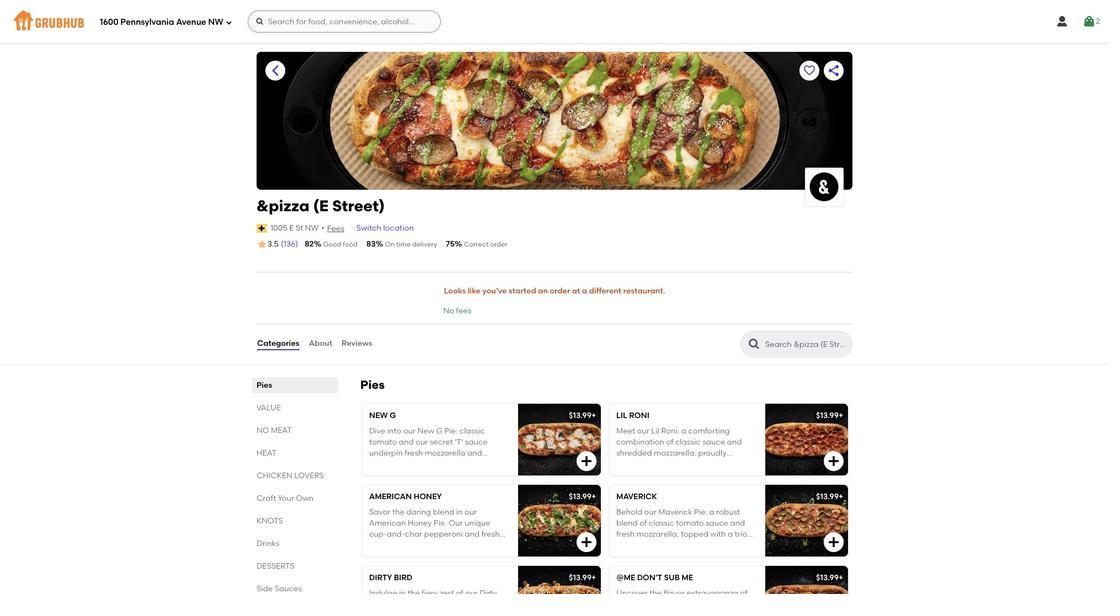 Task type: vqa. For each thing, say whether or not it's contained in the screenshot.
The New G
yes



Task type: locate. For each thing, give the bounding box(es) containing it.
1 vertical spatial order
[[550, 286, 570, 296]]

pies
[[360, 378, 385, 392], [257, 381, 272, 390]]

maverick
[[616, 492, 657, 501]]

caret left icon image
[[269, 64, 282, 77]]

pies up value
[[257, 381, 272, 390]]

$13.99 + for dirty bird
[[569, 573, 596, 583]]

side
[[257, 584, 273, 594]]

pies tab
[[257, 379, 334, 391]]

tomato
[[369, 438, 397, 447]]

•
[[321, 223, 325, 233]]

svg image for new g
[[580, 454, 593, 468]]

me
[[682, 573, 693, 583]]

started
[[509, 286, 536, 296]]

our right into
[[403, 427, 416, 436]]

2
[[1096, 16, 1100, 26]]

+ for @me don't sub me
[[839, 573, 843, 583]]

a
[[582, 286, 587, 296], [457, 460, 462, 469]]

order right correct
[[490, 241, 508, 248]]

about
[[309, 339, 332, 348]]

looks
[[444, 286, 466, 296]]

0 horizontal spatial pies
[[257, 381, 272, 390]]

nw
[[208, 17, 223, 27], [305, 223, 319, 233]]

+ for dirty bird
[[592, 573, 596, 583]]

g right new
[[390, 411, 396, 420]]

side sauces tab
[[257, 583, 334, 594]]

0 vertical spatial and
[[399, 438, 414, 447]]

and up the fresh
[[399, 438, 414, 447]]

save this restaurant image
[[803, 64, 816, 77]]

svg image inside 2 'button'
[[1083, 15, 1096, 28]]

1 horizontal spatial order
[[550, 286, 570, 296]]

don't
[[637, 573, 662, 583]]

chicken lovers
[[257, 471, 324, 480]]

correct
[[464, 241, 489, 248]]

avenue
[[176, 17, 206, 27]]

an
[[538, 286, 548, 296]]

+ for lil roni
[[839, 411, 843, 420]]

a inside button
[[582, 286, 587, 296]]

0 horizontal spatial g
[[390, 411, 396, 420]]

(e
[[313, 196, 329, 215]]

dive into our new g pie: classic tomato and our secret 't' sauce underpin fresh mozzarella and fragrant basil, creating a timeless yet tantalizing taste adventure.
[[369, 427, 494, 481]]

a right at
[[582, 286, 587, 296]]

good
[[323, 241, 341, 248]]

no meat tab
[[257, 425, 334, 436]]

+ for new g
[[592, 411, 596, 420]]

svg image
[[1056, 15, 1069, 28], [255, 17, 264, 26], [580, 454, 593, 468], [827, 454, 840, 468], [827, 536, 840, 549]]

on
[[385, 241, 395, 248]]

taste
[[424, 471, 443, 481]]

our down new
[[416, 438, 428, 447]]

drinks tab
[[257, 538, 334, 549]]

1 vertical spatial a
[[457, 460, 462, 469]]

a up adventure.
[[457, 460, 462, 469]]

craft
[[257, 494, 276, 503]]

+
[[592, 411, 596, 420], [839, 411, 843, 420], [592, 492, 596, 501], [839, 492, 843, 501], [592, 573, 596, 583], [839, 573, 843, 583]]

lovers
[[294, 471, 324, 480]]

maverick image
[[765, 485, 848, 557]]

roni
[[629, 411, 649, 420]]

nw right avenue
[[208, 17, 223, 27]]

&pizza
[[257, 196, 310, 215]]

1 horizontal spatial pies
[[360, 378, 385, 392]]

1 vertical spatial nw
[[305, 223, 319, 233]]

1 horizontal spatial and
[[467, 449, 482, 458]]

basil,
[[402, 460, 422, 469]]

dirty bird image
[[518, 566, 601, 594]]

1 vertical spatial and
[[467, 449, 482, 458]]

1 horizontal spatial nw
[[305, 223, 319, 233]]

nw inside 1005 e st nw button
[[305, 223, 319, 233]]

correct order
[[464, 241, 508, 248]]

pennsylvania
[[120, 17, 174, 27]]

1 horizontal spatial svg image
[[580, 536, 593, 549]]

g up secret
[[436, 427, 443, 436]]

83
[[366, 239, 376, 249]]

own
[[296, 494, 314, 503]]

main navigation navigation
[[0, 0, 1109, 43]]

delivery
[[412, 241, 437, 248]]

+ for american honey
[[592, 492, 596, 501]]

1005 e st nw button
[[270, 222, 319, 235]]

$13.99
[[569, 411, 592, 420], [816, 411, 839, 420], [569, 492, 592, 501], [816, 492, 839, 501], [569, 573, 592, 583], [816, 573, 839, 583]]

fees button
[[327, 223, 345, 235]]

$13.99 + for american honey
[[569, 492, 596, 501]]

g inside dive into our new g pie: classic tomato and our secret 't' sauce underpin fresh mozzarella and fragrant basil, creating a timeless yet tantalizing taste adventure.
[[436, 427, 443, 436]]

$13.99 +
[[569, 411, 596, 420], [816, 411, 843, 420], [569, 492, 596, 501], [816, 492, 843, 501], [569, 573, 596, 583], [816, 573, 843, 583]]

&pizza (e street)
[[257, 196, 385, 215]]

0 horizontal spatial a
[[457, 460, 462, 469]]

$13.99 for maverick
[[816, 492, 839, 501]]

on time delivery
[[385, 241, 437, 248]]

desserts tab
[[257, 560, 334, 572]]

secret
[[430, 438, 453, 447]]

star icon image
[[257, 239, 268, 250]]

@me don't sub me image
[[765, 566, 848, 594]]

0 vertical spatial nw
[[208, 17, 223, 27]]

restaurant.
[[623, 286, 665, 296]]

classic
[[460, 427, 485, 436]]

0 horizontal spatial svg image
[[226, 19, 232, 26]]

nw inside main navigation navigation
[[208, 17, 223, 27]]

0 vertical spatial a
[[582, 286, 587, 296]]

1 horizontal spatial g
[[436, 427, 443, 436]]

desserts
[[257, 562, 295, 571]]

reviews button
[[341, 324, 373, 364]]

order left at
[[550, 286, 570, 296]]

0 horizontal spatial nw
[[208, 17, 223, 27]]

a inside dive into our new g pie: classic tomato and our secret 't' sauce underpin fresh mozzarella and fragrant basil, creating a timeless yet tantalizing taste adventure.
[[457, 460, 462, 469]]

no fees
[[443, 306, 471, 316]]

1 vertical spatial g
[[436, 427, 443, 436]]

new
[[418, 427, 434, 436]]

value tab
[[257, 402, 334, 414]]

value
[[257, 403, 281, 413]]

switch location button
[[356, 222, 414, 235]]

't'
[[455, 438, 463, 447]]

knots
[[257, 516, 283, 526]]

share icon image
[[827, 64, 840, 77]]

svg image
[[1083, 15, 1096, 28], [226, 19, 232, 26], [580, 536, 593, 549]]

2 horizontal spatial svg image
[[1083, 15, 1096, 28]]

lil
[[616, 411, 627, 420]]

pies up new
[[360, 378, 385, 392]]

nw left •
[[305, 223, 319, 233]]

food
[[343, 241, 358, 248]]

0 horizontal spatial and
[[399, 438, 414, 447]]

and down "sauce"
[[467, 449, 482, 458]]

looks like you've started an order at a different restaurant.
[[444, 286, 665, 296]]

search icon image
[[748, 338, 761, 351]]

@me
[[616, 573, 635, 583]]

at
[[572, 286, 580, 296]]

+ for maverick
[[839, 492, 843, 501]]

honey
[[414, 492, 442, 501]]

0 vertical spatial order
[[490, 241, 508, 248]]

1 vertical spatial our
[[416, 438, 428, 447]]

1 horizontal spatial a
[[582, 286, 587, 296]]

1005 e st nw
[[271, 223, 319, 233]]

$13.99 for american honey
[[569, 492, 592, 501]]

lil roni image
[[765, 404, 848, 475]]



Task type: describe. For each thing, give the bounding box(es) containing it.
looks like you've started an order at a different restaurant. button
[[443, 279, 666, 304]]

$13.99 for dirty bird
[[569, 573, 592, 583]]

categories
[[257, 339, 299, 348]]

new g image
[[518, 404, 601, 475]]

• fees
[[321, 223, 344, 233]]

sauces
[[275, 584, 302, 594]]

pies inside pies tab
[[257, 381, 272, 390]]

time
[[396, 241, 411, 248]]

switch
[[357, 223, 381, 233]]

yet
[[369, 471, 381, 481]]

(136)
[[281, 239, 298, 249]]

82
[[305, 239, 314, 249]]

craft your own tab
[[257, 493, 334, 504]]

side sauces
[[257, 584, 302, 594]]

order inside button
[[550, 286, 570, 296]]

&pizza (e street) logo image
[[805, 168, 844, 206]]

svg image for lil roni
[[827, 454, 840, 468]]

meat
[[271, 426, 292, 435]]

save this restaurant button
[[800, 61, 820, 81]]

reviews
[[342, 339, 372, 348]]

bird
[[394, 573, 412, 583]]

fresh
[[405, 449, 423, 458]]

chicken lovers tab
[[257, 470, 334, 482]]

$13.99 for lil roni
[[816, 411, 839, 420]]

craft your own
[[257, 494, 314, 503]]

drinks
[[257, 539, 279, 548]]

nw for 1600 pennsylvania avenue nw
[[208, 17, 223, 27]]

heat
[[257, 448, 277, 458]]

svg image for maverick
[[827, 536, 840, 549]]

$13.99 for new g
[[569, 411, 592, 420]]

subscription pass image
[[257, 224, 268, 233]]

no
[[257, 426, 269, 435]]

street)
[[332, 196, 385, 215]]

knots tab
[[257, 515, 334, 527]]

75
[[446, 239, 455, 249]]

location
[[383, 223, 414, 233]]

1600 pennsylvania avenue nw
[[100, 17, 223, 27]]

dirty
[[369, 573, 392, 583]]

0 vertical spatial g
[[390, 411, 396, 420]]

creating
[[423, 460, 455, 469]]

into
[[387, 427, 402, 436]]

new
[[369, 411, 388, 420]]

0 vertical spatial our
[[403, 427, 416, 436]]

like
[[468, 286, 481, 296]]

1600
[[100, 17, 119, 27]]

1005
[[271, 223, 287, 233]]

e
[[289, 223, 294, 233]]

categories button
[[257, 324, 300, 364]]

$13.99 + for lil roni
[[816, 411, 843, 420]]

timeless
[[464, 460, 494, 469]]

chicken
[[257, 471, 292, 480]]

about button
[[308, 324, 333, 364]]

Search for food, convenience, alcohol... search field
[[248, 10, 441, 33]]

sub
[[664, 573, 680, 583]]

fragrant
[[369, 460, 400, 469]]

3.5
[[268, 240, 279, 249]]

american honey image
[[518, 485, 601, 557]]

st
[[296, 223, 303, 233]]

nw for 1005 e st nw
[[305, 223, 319, 233]]

american honey
[[369, 492, 442, 501]]

dirty bird
[[369, 573, 412, 583]]

$13.99 + for new g
[[569, 411, 596, 420]]

$13.99 + for @me don't sub me
[[816, 573, 843, 583]]

pie:
[[444, 427, 458, 436]]

lil roni
[[616, 411, 649, 420]]

adventure.
[[445, 471, 485, 481]]

tantalizing
[[383, 471, 422, 481]]

fees
[[327, 224, 344, 233]]

heat tab
[[257, 447, 334, 459]]

Search &pizza (E Street) search field
[[764, 339, 849, 350]]

underpin
[[369, 449, 403, 458]]

@me don't sub me
[[616, 573, 693, 583]]

2 button
[[1083, 12, 1100, 31]]

fees
[[456, 306, 471, 316]]

$13.99 + for maverick
[[816, 492, 843, 501]]

sauce
[[465, 438, 488, 447]]

new g
[[369, 411, 396, 420]]

american
[[369, 492, 412, 501]]

dive
[[369, 427, 385, 436]]

no meat
[[257, 426, 292, 435]]

good food
[[323, 241, 358, 248]]

you've
[[483, 286, 507, 296]]

$13.99 for @me don't sub me
[[816, 573, 839, 583]]

your
[[278, 494, 294, 503]]

switch location
[[357, 223, 414, 233]]

different
[[589, 286, 622, 296]]

0 horizontal spatial order
[[490, 241, 508, 248]]



